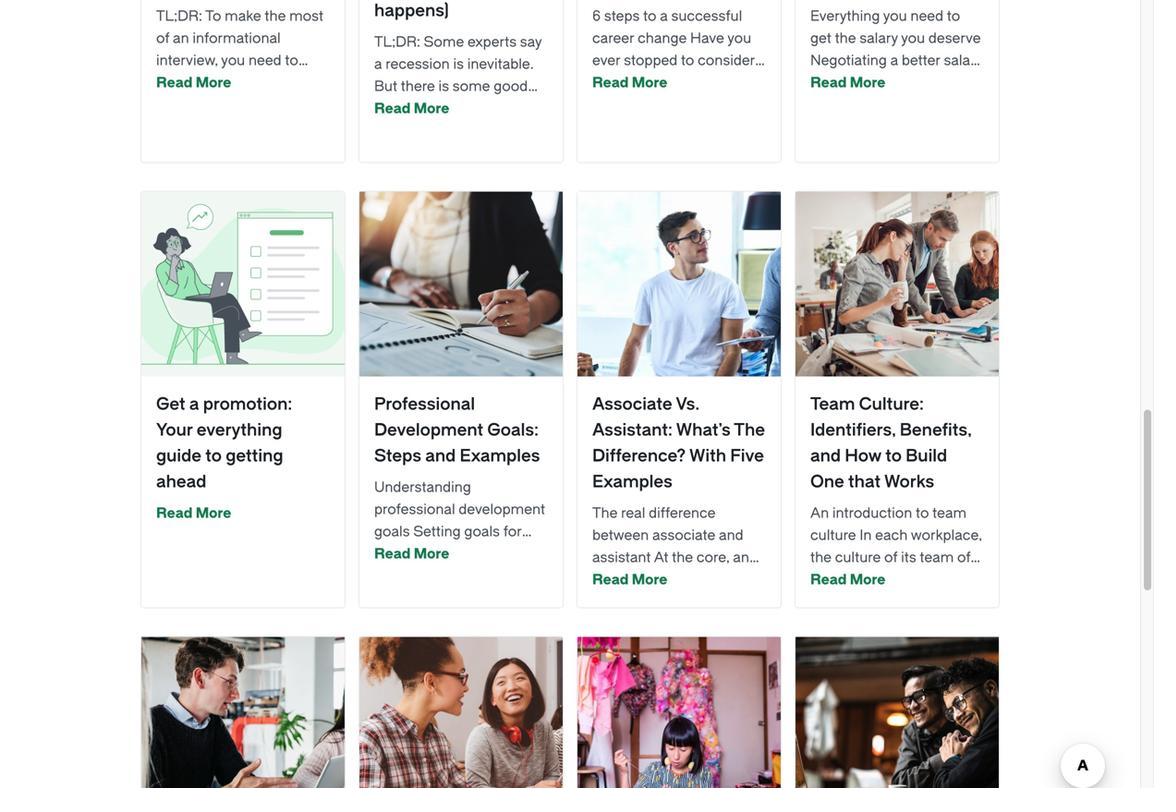 Task type: locate. For each thing, give the bounding box(es) containing it.
there
[[401, 78, 435, 95]]

a inside get a promotion: your everything guide to getting ahead
[[189, 395, 199, 414]]

tl;dr: inside tl;dr: some experts say a recession is inevitable. but there is some good news -- we've got you covered with the essentials: here's what...
[[374, 34, 420, 50]]

6 steps to a successful career change have you ever stopped to consider how wild it is to pick a career path as a...
[[592, 8, 755, 113]]

the left most
[[265, 8, 286, 24]]

make
[[225, 8, 261, 24]]

professional development goals: steps and examples
[[374, 395, 540, 466]]

know
[[156, 74, 191, 91]]

need
[[249, 52, 281, 69]]

with
[[430, 122, 458, 139]]

examples
[[460, 446, 540, 466], [592, 472, 673, 492]]

0 vertical spatial career
[[592, 30, 634, 47]]

a right 'get' at bottom left
[[189, 395, 199, 414]]

professional
[[374, 395, 475, 414]]

-
[[412, 100, 419, 117], [419, 100, 426, 117]]

steps
[[374, 446, 421, 466]]

0 vertical spatial tl;dr:
[[156, 8, 202, 24]]

associate
[[592, 395, 672, 414]]

benefits,
[[900, 420, 972, 440]]

0 vertical spatial here's
[[156, 97, 197, 113]]

get a promotion: your everything guide to getting ahead
[[156, 395, 292, 492]]

1 how from the left
[[195, 74, 222, 91]]

1 horizontal spatial is
[[453, 56, 464, 73]]

ahead
[[156, 472, 206, 492]]

2 horizontal spatial is
[[664, 74, 675, 91]]

to inside team culture: identifiers, benefits, and how to build one that works
[[885, 446, 902, 466]]

you down good
[[494, 100, 518, 117]]

you inside tl;dr: some experts say a recession is inevitable. but there is some good news -- we've got you covered with the essentials: here's what...
[[494, 100, 518, 117]]

difference?
[[592, 446, 686, 466]]

experts
[[468, 34, 517, 50]]

and up one
[[810, 446, 841, 466]]

a inside tl;dr: some experts say a recession is inevitable. but there is some good news -- we've got you covered with the essentials: here's what...
[[374, 56, 382, 73]]

examples down difference?
[[592, 472, 673, 492]]

2 career from the top
[[592, 97, 634, 113]]

1 vertical spatial career
[[592, 97, 634, 113]]

0 horizontal spatial here's
[[156, 97, 197, 113]]

the down 'got'
[[461, 122, 483, 139]]

to right guide
[[205, 446, 222, 466]]

more
[[196, 74, 231, 91], [632, 74, 667, 91], [850, 74, 885, 91], [414, 100, 449, 117], [196, 505, 231, 522], [414, 546, 449, 562], [632, 571, 667, 588], [850, 571, 885, 588]]

1 - from the left
[[412, 100, 419, 117]]

how inside 6 steps to a successful career change have you ever stopped to consider how wild it is to pick a career path as a...
[[592, 74, 620, 91]]

approach
[[243, 74, 305, 91]]

and down development
[[425, 446, 456, 466]]

read more
[[156, 74, 231, 91], [592, 74, 667, 91], [810, 74, 885, 91], [374, 100, 449, 117], [156, 505, 231, 522], [374, 546, 449, 562], [592, 571, 667, 588], [810, 571, 885, 588]]

a up but
[[374, 56, 382, 73]]

1 horizontal spatial examples
[[592, 472, 673, 492]]

1 horizontal spatial tl;dr:
[[374, 34, 420, 50]]

tl;dr: inside tl;dr: to make the most of an informational interview, you need to know how to approach it. here's a roadmap to help you successfully...
[[156, 8, 202, 24]]

read
[[156, 74, 193, 91], [592, 74, 629, 91], [810, 74, 847, 91], [374, 100, 411, 117], [156, 505, 193, 522], [374, 546, 411, 562], [592, 571, 629, 588], [810, 571, 847, 588]]

here's
[[156, 97, 197, 113], [447, 145, 488, 161]]

essentials:
[[374, 145, 444, 161]]

1 vertical spatial here's
[[447, 145, 488, 161]]

as
[[670, 97, 686, 113]]

associate vs. assistant: what's the difference? with five examples
[[592, 395, 765, 492]]

and inside professional development goals: steps and examples
[[425, 446, 456, 466]]

tl;dr: up the recession
[[374, 34, 420, 50]]

path
[[638, 97, 667, 113]]

is
[[453, 56, 464, 73], [664, 74, 675, 91], [438, 78, 449, 95]]

how inside tl;dr: to make the most of an informational interview, you need to know how to approach it. here's a roadmap to help you successfully...
[[195, 74, 222, 91]]

some
[[453, 78, 490, 95]]

tl;dr:
[[156, 8, 202, 24], [374, 34, 420, 50]]

is up some on the top left of the page
[[453, 56, 464, 73]]

to
[[205, 8, 221, 24]]

0 horizontal spatial how
[[195, 74, 222, 91]]

you inside 6 steps to a successful career change have you ever stopped to consider how wild it is to pick a career path as a...
[[727, 30, 751, 47]]

the
[[265, 8, 286, 24], [461, 122, 483, 139]]

and inside team culture: identifiers, benefits, and how to build one that works
[[810, 446, 841, 466]]

how down interview,
[[195, 74, 222, 91]]

team
[[810, 395, 855, 414]]

6
[[592, 8, 601, 24]]

tl;dr: for recession
[[374, 34, 420, 50]]

stopped
[[624, 52, 678, 69]]

1 career from the top
[[592, 30, 634, 47]]

examples down goals:
[[460, 446, 540, 466]]

to up works
[[885, 446, 902, 466]]

help
[[292, 97, 320, 113]]

roadmap
[[212, 97, 272, 113]]

career
[[592, 30, 634, 47], [592, 97, 634, 113]]

have
[[690, 30, 724, 47]]

tl;dr: up an
[[156, 8, 202, 24]]

everything
[[197, 420, 282, 440]]

career down wild
[[592, 97, 634, 113]]

we've
[[429, 100, 465, 117]]

ever
[[592, 52, 620, 69]]

1 horizontal spatial the
[[461, 122, 483, 139]]

2 and from the left
[[810, 446, 841, 466]]

how for wild
[[592, 74, 620, 91]]

good
[[494, 78, 528, 95]]

1 horizontal spatial and
[[810, 446, 841, 466]]

0 vertical spatial the
[[265, 8, 286, 24]]

1 vertical spatial examples
[[592, 472, 673, 492]]

to up the 'change'
[[643, 8, 657, 24]]

you
[[727, 30, 751, 47], [221, 52, 245, 69], [494, 100, 518, 117], [156, 119, 180, 135]]

is up we've
[[438, 78, 449, 95]]

the inside tl;dr: to make the most of an informational interview, you need to know how to approach it. here's a roadmap to help you successfully...
[[265, 8, 286, 24]]

0 horizontal spatial tl;dr:
[[156, 8, 202, 24]]

it.
[[309, 74, 320, 91]]

what...
[[491, 145, 534, 161]]

how
[[195, 74, 222, 91], [592, 74, 620, 91]]

promotion:
[[203, 395, 292, 414]]

0 horizontal spatial the
[[265, 8, 286, 24]]

here's down with
[[447, 145, 488, 161]]

0 horizontal spatial and
[[425, 446, 456, 466]]

how
[[845, 446, 881, 466]]

that
[[848, 472, 881, 492]]

1 and from the left
[[425, 446, 456, 466]]

to up as
[[678, 74, 692, 91]]

is inside 6 steps to a successful career change have you ever stopped to consider how wild it is to pick a career path as a...
[[664, 74, 675, 91]]

1 horizontal spatial here's
[[447, 145, 488, 161]]

1 vertical spatial tl;dr:
[[374, 34, 420, 50]]

0 horizontal spatial examples
[[460, 446, 540, 466]]

a up successfully...
[[201, 97, 209, 113]]

you up consider
[[727, 30, 751, 47]]

2 how from the left
[[592, 74, 620, 91]]

an
[[173, 30, 189, 47]]

and for examples
[[425, 446, 456, 466]]

here's down know
[[156, 97, 197, 113]]

your
[[156, 420, 193, 440]]

read more inside 'read more' link
[[810, 74, 885, 91]]

news
[[374, 100, 409, 117]]

guide
[[156, 446, 201, 466]]

how down ever
[[592, 74, 620, 91]]

a
[[660, 8, 668, 24], [374, 56, 382, 73], [726, 74, 734, 91], [201, 97, 209, 113], [189, 395, 199, 414]]

to
[[643, 8, 657, 24], [285, 52, 298, 69], [681, 52, 694, 69], [226, 74, 239, 91], [678, 74, 692, 91], [275, 97, 288, 113], [205, 446, 222, 466], [885, 446, 902, 466]]

getting
[[226, 446, 283, 466]]

and
[[425, 446, 456, 466], [810, 446, 841, 466]]

1 horizontal spatial how
[[592, 74, 620, 91]]

pick
[[695, 74, 722, 91]]

tl;dr: to make the most of an informational interview, you need to know how to approach it. here's a roadmap to help you successfully...
[[156, 8, 323, 135]]

is right it
[[664, 74, 675, 91]]

to down approach
[[275, 97, 288, 113]]

0 vertical spatial examples
[[460, 446, 540, 466]]

one
[[810, 472, 844, 492]]

1 vertical spatial the
[[461, 122, 483, 139]]

career up ever
[[592, 30, 634, 47]]



Task type: vqa. For each thing, say whether or not it's contained in the screenshot.
help
yes



Task type: describe. For each thing, give the bounding box(es) containing it.
to inside get a promotion: your everything guide to getting ahead
[[205, 446, 222, 466]]

successful
[[671, 8, 742, 24]]

build
[[906, 446, 947, 466]]

informational
[[193, 30, 281, 47]]

0 horizontal spatial is
[[438, 78, 449, 95]]

change
[[638, 30, 687, 47]]

what's
[[676, 420, 731, 440]]

most
[[289, 8, 323, 24]]

2 - from the left
[[419, 100, 426, 117]]

a...
[[689, 97, 708, 113]]

goals:
[[487, 420, 539, 440]]

got
[[469, 100, 491, 117]]

team culture: identifiers, benefits, and how to build one that works
[[810, 395, 972, 492]]

here's inside tl;dr: to make the most of an informational interview, you need to know how to approach it. here's a roadmap to help you successfully...
[[156, 97, 197, 113]]

five
[[730, 446, 764, 466]]

a right pick in the top of the page
[[726, 74, 734, 91]]

wild
[[623, 74, 649, 91]]

with
[[689, 446, 726, 466]]

tl;dr: some experts say a recession is inevitable. but there is some good news -- we've got you covered with the essentials: here's what...
[[374, 34, 542, 161]]

examples inside professional development goals: steps and examples
[[460, 446, 540, 466]]

and for how
[[810, 446, 841, 466]]

vs.
[[676, 395, 699, 414]]

of
[[156, 30, 169, 47]]

the
[[734, 420, 765, 440]]

you down the informational
[[221, 52, 245, 69]]

the inside tl;dr: some experts say a recession is inevitable. but there is some good news -- we've got you covered with the essentials: here's what...
[[461, 122, 483, 139]]

covered
[[374, 122, 427, 139]]

culture:
[[859, 395, 924, 414]]

inevitable.
[[467, 56, 534, 73]]

tl;dr: for of
[[156, 8, 202, 24]]

works
[[884, 472, 934, 492]]

consider
[[698, 52, 755, 69]]

read more link
[[796, 0, 999, 162]]

to up roadmap
[[226, 74, 239, 91]]

get
[[156, 395, 185, 414]]

a inside tl;dr: to make the most of an informational interview, you need to know how to approach it. here's a roadmap to help you successfully...
[[201, 97, 209, 113]]

successfully...
[[184, 119, 275, 135]]

identifiers,
[[810, 420, 896, 440]]

examples inside associate vs. assistant: what's the difference? with five examples
[[592, 472, 673, 492]]

some
[[424, 34, 464, 50]]

interview,
[[156, 52, 218, 69]]

to down have
[[681, 52, 694, 69]]

you down know
[[156, 119, 180, 135]]

but
[[374, 78, 397, 95]]

how for to
[[195, 74, 222, 91]]

development
[[374, 420, 483, 440]]

it
[[653, 74, 661, 91]]

steps
[[604, 8, 640, 24]]

recession
[[386, 56, 450, 73]]

here's inside tl;dr: some experts say a recession is inevitable. but there is some good news -- we've got you covered with the essentials: here's what...
[[447, 145, 488, 161]]

a up the 'change'
[[660, 8, 668, 24]]

to right need
[[285, 52, 298, 69]]

say
[[520, 34, 542, 50]]

assistant:
[[592, 420, 673, 440]]



